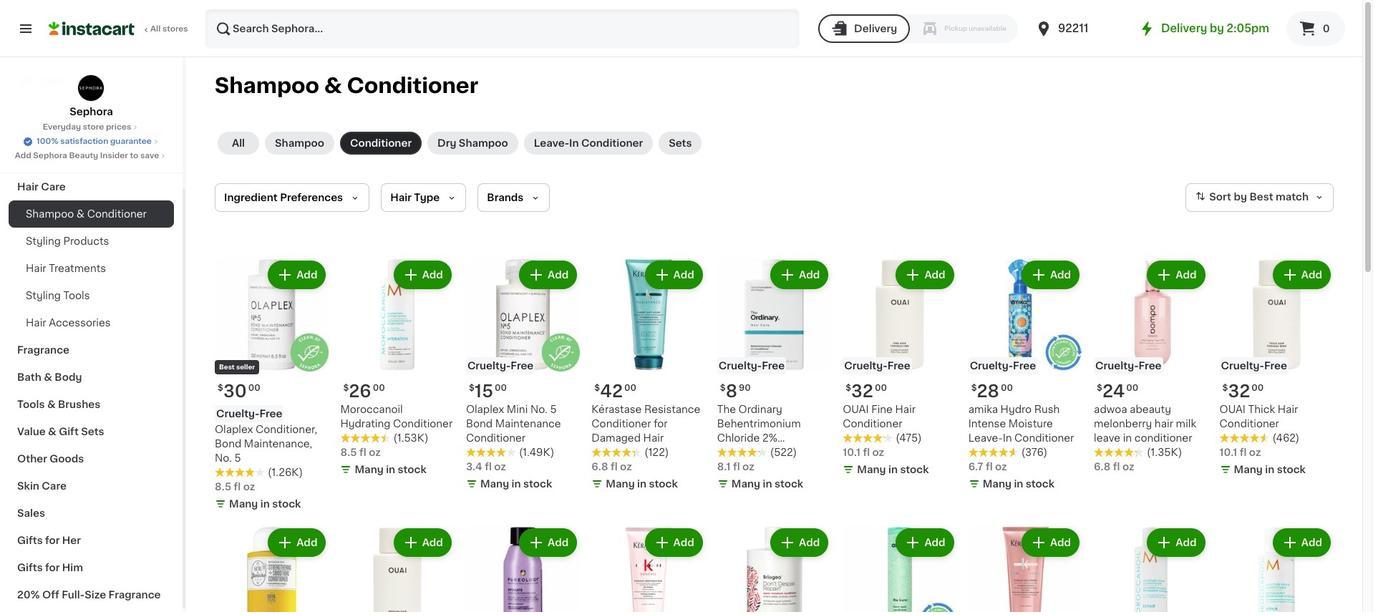 Task type: locate. For each thing, give the bounding box(es) containing it.
0 horizontal spatial 5
[[234, 454, 241, 464]]

oz down damaged
[[620, 462, 632, 472]]

hair right thick
[[1278, 405, 1299, 415]]

milk
[[1176, 419, 1197, 429]]

$ up the "kérastase"
[[595, 384, 600, 393]]

buy
[[40, 48, 60, 58]]

sort
[[1210, 192, 1232, 202]]

leave- down intense
[[969, 434, 1003, 444]]

$ inside $ 26 00
[[343, 384, 349, 393]]

8 $ from the left
[[972, 384, 977, 393]]

6.8 for 42
[[592, 462, 608, 472]]

1 horizontal spatial beauty
[[126, 127, 163, 138]]

many for (462)
[[1234, 465, 1263, 475]]

1 vertical spatial olaplex
[[215, 425, 253, 435]]

conditioner up the 3.4 fl oz
[[466, 434, 526, 444]]

$ inside $ 15 00
[[469, 384, 475, 393]]

00 right 30
[[248, 384, 260, 393]]

6 $ from the left
[[469, 384, 475, 393]]

0 vertical spatial 5
[[550, 405, 557, 415]]

0 horizontal spatial fragrance
[[17, 345, 69, 355]]

in down (462)
[[1266, 465, 1275, 475]]

& down bath & body
[[47, 400, 56, 410]]

1 horizontal spatial 32
[[1229, 383, 1251, 400]]

$ up 'adwoa'
[[1097, 384, 1103, 393]]

1 6.8 from the left
[[592, 462, 608, 472]]

oz for (122)
[[620, 462, 632, 472]]

00 right 26
[[373, 384, 385, 393]]

00 up thick
[[1252, 384, 1264, 393]]

1 horizontal spatial best
[[1250, 192, 1274, 202]]

oz for (475)
[[873, 448, 885, 458]]

1 ouai from the left
[[843, 405, 869, 415]]

00 inside $ 24 00
[[1127, 384, 1139, 393]]

many in stock for (122)
[[606, 479, 678, 489]]

by left 2:05pm
[[1210, 23, 1225, 34]]

0 vertical spatial best
[[1250, 192, 1274, 202]]

service type group
[[819, 14, 1018, 43]]

in down (475)
[[889, 465, 898, 475]]

6.8 fl oz for 42
[[592, 462, 632, 472]]

beauty up save
[[126, 127, 163, 138]]

sets
[[669, 138, 692, 148], [81, 427, 104, 437]]

1 horizontal spatial bond
[[466, 419, 493, 429]]

skin care
[[17, 481, 67, 491]]

0 horizontal spatial 10.1 fl oz
[[843, 448, 885, 458]]

fl
[[360, 448, 366, 458], [863, 448, 870, 458], [1240, 448, 1247, 458], [611, 462, 618, 472], [1113, 462, 1120, 472], [485, 462, 492, 472], [733, 462, 740, 472], [986, 462, 993, 472], [234, 482, 241, 492]]

$ up olaplex mini no. 5 bond maintenance conditioner
[[469, 384, 475, 393]]

5
[[550, 405, 557, 415], [234, 454, 241, 464]]

2 6.8 fl oz from the left
[[1094, 462, 1135, 472]]

10.1 down 'ouai fine hair conditioner'
[[843, 448, 861, 458]]

0 vertical spatial sephora
[[70, 107, 113, 117]]

stock down (1.53k)
[[398, 465, 427, 475]]

0 horizontal spatial by
[[1210, 23, 1225, 34]]

6.8 fl oz
[[592, 462, 632, 472], [1094, 462, 1135, 472]]

many in stock for (475)
[[857, 465, 929, 475]]

1 vertical spatial by
[[1234, 192, 1248, 202]]

1 vertical spatial leave-
[[969, 434, 1003, 444]]

olaplex conditioner, bond maintenance, no. 5
[[215, 425, 317, 464]]

1 horizontal spatial sephora
[[70, 107, 113, 117]]

again
[[72, 48, 101, 58]]

6 00 from the left
[[495, 384, 507, 393]]

fl down leave
[[1113, 462, 1120, 472]]

olaplex for no.
[[215, 425, 253, 435]]

$ 30 00
[[218, 383, 260, 400]]

8.5 down hydrating at the bottom left of the page
[[340, 448, 357, 458]]

0 vertical spatial gifts
[[17, 536, 43, 546]]

cruelty-free up $ 24 00
[[1096, 361, 1162, 371]]

olaplex inside olaplex mini no. 5 bond maintenance conditioner
[[466, 405, 504, 415]]

& left the gift
[[48, 427, 56, 437]]

00 for kérastase resistance conditioner for damaged hair
[[625, 384, 637, 393]]

fragrance up bath & body
[[17, 345, 69, 355]]

3 00 from the left
[[625, 384, 637, 393]]

oz
[[369, 448, 381, 458], [873, 448, 885, 458], [1250, 448, 1262, 458], [620, 462, 632, 472], [1123, 462, 1135, 472], [494, 462, 506, 472], [743, 462, 755, 472], [996, 462, 1007, 472], [243, 482, 255, 492]]

melonberry
[[1094, 419, 1153, 429]]

1 horizontal spatial 8.5
[[340, 448, 357, 458]]

leave- up the brands dropdown button
[[534, 138, 569, 148]]

fragrance
[[17, 345, 69, 355], [109, 590, 161, 600]]

sephora down 100% at the top of page
[[33, 152, 67, 160]]

styling down "hair treatments"
[[26, 291, 61, 301]]

hair treatments
[[26, 264, 106, 274]]

best left seller
[[219, 364, 235, 371]]

care for skin care
[[42, 481, 67, 491]]

0 vertical spatial by
[[1210, 23, 1225, 34]]

Best match Sort by field
[[1186, 183, 1334, 212]]

32 up thick
[[1229, 383, 1251, 400]]

6.7
[[969, 462, 984, 472]]

best for best seller
[[219, 364, 235, 371]]

00 for adwoa abeauty melonberry hair milk leave in conditioner
[[1127, 384, 1139, 393]]

many in stock for (1.53k)
[[355, 465, 427, 475]]

fl for olaplex conditioner, bond maintenance, no. 5
[[234, 482, 241, 492]]

cruelty-free for fine
[[845, 361, 911, 371]]

gifts
[[17, 536, 43, 546], [17, 563, 43, 573]]

many down 'ouai fine hair conditioner'
[[857, 465, 886, 475]]

0 vertical spatial for
[[654, 419, 668, 429]]

00 inside $ 26 00
[[373, 384, 385, 393]]

1 vertical spatial best
[[219, 364, 235, 371]]

1 horizontal spatial 5
[[550, 405, 557, 415]]

dry shampoo
[[438, 138, 508, 148]]

7 00 from the left
[[1001, 384, 1013, 393]]

0 horizontal spatial 8.5 fl oz
[[215, 482, 255, 492]]

free for mini
[[511, 361, 534, 371]]

treatments
[[49, 264, 106, 274]]

$ for moroccanoil hydrating conditioner
[[343, 384, 349, 393]]

free
[[888, 361, 911, 371], [1139, 361, 1162, 371], [511, 361, 534, 371], [762, 361, 785, 371], [1013, 361, 1036, 371], [1265, 361, 1288, 371], [260, 409, 283, 419]]

$ inside $ 42 00
[[595, 384, 600, 393]]

best for best match
[[1250, 192, 1274, 202]]

many down damaged
[[606, 479, 635, 489]]

cruelty- up $ 15 00
[[468, 361, 511, 371]]

3 $ from the left
[[595, 384, 600, 393]]

styling inside styling tools link
[[26, 291, 61, 301]]

oz down 'ouai fine hair conditioner'
[[873, 448, 885, 458]]

holiday party ready beauty
[[17, 127, 163, 138]]

20%
[[17, 590, 40, 600]]

ouai left fine at the right of page
[[843, 405, 869, 415]]

1 vertical spatial tools
[[17, 400, 45, 410]]

2 32 from the left
[[1229, 383, 1251, 400]]

2 ouai from the left
[[1220, 405, 1246, 415]]

1 vertical spatial no.
[[215, 454, 232, 464]]

care down makeup
[[41, 182, 66, 192]]

0 horizontal spatial sets
[[81, 427, 104, 437]]

off
[[42, 590, 59, 600]]

stock down (1.26k)
[[272, 499, 301, 510]]

1 styling from the top
[[26, 236, 61, 246]]

many in stock for (462)
[[1234, 465, 1306, 475]]

shampoo up ingredient preferences dropdown button
[[275, 138, 324, 148]]

conditioner down fine at the right of page
[[843, 419, 903, 429]]

cruelty- up 90
[[719, 361, 762, 371]]

gifts up 20%
[[17, 563, 43, 573]]

in
[[569, 138, 579, 148], [1003, 434, 1012, 444]]

many for (376)
[[983, 479, 1012, 489]]

delivery for delivery
[[854, 24, 898, 34]]

by inside delivery by 2:05pm link
[[1210, 23, 1225, 34]]

party
[[60, 127, 88, 138]]

2 $ from the left
[[343, 384, 349, 393]]

4 $ from the left
[[846, 384, 852, 393]]

beauty inside add sephora beauty insider to save link
[[69, 152, 98, 160]]

ordinary
[[739, 405, 783, 415]]

many down olaplex conditioner, bond maintenance, no. 5
[[229, 499, 258, 510]]

1 32 from the left
[[852, 383, 874, 400]]

gifts for her
[[17, 536, 81, 546]]

shampoo inside dry shampoo link
[[459, 138, 508, 148]]

many in stock for (1.49k)
[[480, 479, 552, 489]]

1 horizontal spatial shampoo & conditioner
[[215, 75, 479, 96]]

0 horizontal spatial ouai
[[843, 405, 869, 415]]

cruelty- for fine
[[845, 361, 888, 371]]

oz down olaplex conditioner, bond maintenance, no. 5
[[243, 482, 255, 492]]

makeup
[[17, 155, 59, 165]]

for down "resistance"
[[654, 419, 668, 429]]

1 horizontal spatial $ 32 00
[[1223, 383, 1264, 400]]

1 vertical spatial 8.5 fl oz
[[215, 482, 255, 492]]

1 horizontal spatial leave-
[[969, 434, 1003, 444]]

for inside kérastase resistance conditioner for damaged hair
[[654, 419, 668, 429]]

thick
[[1249, 405, 1276, 415]]

hair right fine at the right of page
[[896, 405, 916, 415]]

conditioner,
[[256, 425, 317, 435]]

moroccanoil
[[340, 405, 403, 415]]

brands button
[[478, 183, 550, 212]]

fl down ouai thick hair conditioner
[[1240, 448, 1247, 458]]

$ inside $ 28 00
[[972, 384, 977, 393]]

0 horizontal spatial 10.1
[[843, 448, 861, 458]]

all for all stores
[[150, 25, 161, 33]]

1 vertical spatial in
[[1003, 434, 1012, 444]]

$ inside the $ 8 90
[[720, 384, 726, 393]]

many in stock down (1.26k)
[[229, 499, 301, 510]]

in for ouai fine hair conditioner
[[889, 465, 898, 475]]

0 vertical spatial 8.5
[[340, 448, 357, 458]]

1 gifts from the top
[[17, 536, 43, 546]]

0 horizontal spatial 6.8
[[592, 462, 608, 472]]

1 10.1 fl oz from the left
[[843, 448, 885, 458]]

conditioner inside "link"
[[350, 138, 412, 148]]

$
[[218, 384, 223, 393], [343, 384, 349, 393], [595, 384, 600, 393], [846, 384, 852, 393], [1097, 384, 1103, 393], [469, 384, 475, 393], [720, 384, 726, 393], [972, 384, 977, 393], [1223, 384, 1229, 393]]

in down (376)
[[1014, 479, 1024, 489]]

2 styling from the top
[[26, 291, 61, 301]]

instacart logo image
[[49, 20, 135, 37]]

many in stock for (522)
[[732, 479, 804, 489]]

1 vertical spatial shampoo & conditioner
[[26, 209, 147, 219]]

0 horizontal spatial sephora
[[33, 152, 67, 160]]

0 horizontal spatial beauty
[[69, 152, 98, 160]]

ouai inside 'ouai fine hair conditioner'
[[843, 405, 869, 415]]

2 00 from the left
[[373, 384, 385, 393]]

fl right 3.4 on the left
[[485, 462, 492, 472]]

6.8 down leave
[[1094, 462, 1111, 472]]

1 horizontal spatial tools
[[63, 291, 90, 301]]

seller
[[236, 364, 255, 371]]

1 00 from the left
[[248, 384, 260, 393]]

holiday
[[17, 127, 57, 138]]

cruelty-free for mini
[[468, 361, 534, 371]]

prices
[[106, 123, 131, 131]]

0 horizontal spatial 6.8 fl oz
[[592, 462, 632, 472]]

stock down (122) in the left bottom of the page
[[649, 479, 678, 489]]

0 vertical spatial tools
[[63, 291, 90, 301]]

0 horizontal spatial all
[[150, 25, 161, 33]]

many in stock
[[355, 465, 427, 475], [857, 465, 929, 475], [1234, 465, 1306, 475], [606, 479, 678, 489], [480, 479, 552, 489], [732, 479, 804, 489], [983, 479, 1055, 489], [229, 499, 301, 510]]

olaplex for bond
[[466, 405, 504, 415]]

styling for styling tools
[[26, 291, 61, 301]]

0 vertical spatial 8.5 fl oz
[[340, 448, 381, 458]]

best inside field
[[1250, 192, 1274, 202]]

shampoo & conditioner up products
[[26, 209, 147, 219]]

1 horizontal spatial 10.1 fl oz
[[1220, 448, 1262, 458]]

0 vertical spatial in
[[569, 138, 579, 148]]

0 vertical spatial all
[[150, 25, 161, 33]]

care
[[41, 182, 66, 192], [42, 481, 67, 491]]

8.5 for moroccanoil hydrating conditioner
[[340, 448, 357, 458]]

other
[[17, 454, 47, 464]]

holiday party ready beauty link
[[9, 119, 174, 146]]

0 horizontal spatial shampoo & conditioner
[[26, 209, 147, 219]]

00 for ouai thick hair conditioner
[[1252, 384, 1264, 393]]

32 for fine
[[852, 383, 874, 400]]

0 horizontal spatial olaplex
[[215, 425, 253, 435]]

cruelty-free for abeauty
[[1096, 361, 1162, 371]]

no.
[[531, 405, 548, 415], [215, 454, 232, 464]]

oz down the melonberry
[[1123, 462, 1135, 472]]

oz right 6.7
[[996, 462, 1007, 472]]

10.1 for ouai thick hair conditioner
[[1220, 448, 1238, 458]]

3.4
[[466, 462, 483, 472]]

adwoa abeauty melonberry hair milk leave in conditioner
[[1094, 405, 1197, 444]]

6.8 fl oz down leave
[[1094, 462, 1135, 472]]

0 vertical spatial styling
[[26, 236, 61, 246]]

5 inside olaplex conditioner, bond maintenance, no. 5
[[234, 454, 241, 464]]

ouai left thick
[[1220, 405, 1246, 415]]

26
[[349, 383, 371, 400]]

8
[[726, 383, 738, 400]]

for
[[654, 419, 668, 429], [45, 536, 60, 546], [45, 563, 60, 573]]

1 vertical spatial 8.5
[[215, 482, 231, 492]]

free up mini
[[511, 361, 534, 371]]

1 horizontal spatial ouai
[[1220, 405, 1246, 415]]

olaplex down '15'
[[466, 405, 504, 415]]

2 6.8 from the left
[[1094, 462, 1111, 472]]

dry shampoo link
[[428, 132, 518, 155]]

olaplex down 30
[[215, 425, 253, 435]]

best match
[[1250, 192, 1309, 202]]

lists link
[[9, 67, 174, 96]]

0 vertical spatial no.
[[531, 405, 548, 415]]

00 inside $ 28 00
[[1001, 384, 1013, 393]]

fl for ouai thick hair conditioner
[[1240, 448, 1247, 458]]

$ 28 00
[[972, 383, 1013, 400]]

$ inside $ 24 00
[[1097, 384, 1103, 393]]

fragrance right the size
[[109, 590, 161, 600]]

00 for amika hydro rush intense moisture leave-in conditioner
[[1001, 384, 1013, 393]]

fl down olaplex conditioner, bond maintenance, no. 5
[[234, 482, 241, 492]]

olaplex inside olaplex conditioner, bond maintenance, no. 5
[[215, 425, 253, 435]]

for for him
[[45, 563, 60, 573]]

32
[[852, 383, 874, 400], [1229, 383, 1251, 400]]

None search field
[[205, 9, 800, 49]]

0 horizontal spatial delivery
[[854, 24, 898, 34]]

$ 32 00 up thick
[[1223, 383, 1264, 400]]

1 vertical spatial 5
[[234, 454, 241, 464]]

stock for (1.53k)
[[398, 465, 427, 475]]

oz for (1.35k)
[[1123, 462, 1135, 472]]

olaplex mini no. 5 bond maintenance conditioner
[[466, 405, 561, 444]]

0 horizontal spatial in
[[569, 138, 579, 148]]

cruelty- for thick
[[1221, 361, 1265, 371]]

many for (475)
[[857, 465, 886, 475]]

1 horizontal spatial fragrance
[[109, 590, 161, 600]]

& inside "link"
[[48, 427, 56, 437]]

$ up amika
[[972, 384, 977, 393]]

2 $ 32 00 from the left
[[1223, 383, 1264, 400]]

hair down makeup
[[17, 182, 39, 192]]

for left her
[[45, 536, 60, 546]]

care right skin
[[42, 481, 67, 491]]

$ for ouai fine hair conditioner
[[846, 384, 852, 393]]

0 vertical spatial olaplex
[[466, 405, 504, 415]]

1 10.1 from the left
[[843, 448, 861, 458]]

oz for (1.26k)
[[243, 482, 255, 492]]

2 10.1 from the left
[[1220, 448, 1238, 458]]

cruelty-free for ordinary
[[719, 361, 785, 371]]

& right the bath
[[44, 372, 52, 382]]

delivery inside 'button'
[[854, 24, 898, 34]]

tools
[[63, 291, 90, 301], [17, 400, 45, 410]]

styling products link
[[9, 228, 174, 255]]

bond inside olaplex mini no. 5 bond maintenance conditioner
[[466, 419, 493, 429]]

0 horizontal spatial no.
[[215, 454, 232, 464]]

1 vertical spatial sets
[[81, 427, 104, 437]]

2 vertical spatial for
[[45, 563, 60, 573]]

conditioner inside ouai thick hair conditioner
[[1220, 419, 1280, 429]]

all inside all link
[[232, 138, 245, 148]]

fine
[[872, 405, 893, 415]]

1 horizontal spatial by
[[1234, 192, 1248, 202]]

32 up fine at the right of page
[[852, 383, 874, 400]]

all inside all stores link
[[150, 25, 161, 33]]

in down (122) in the left bottom of the page
[[637, 479, 647, 489]]

oz down ouai thick hair conditioner
[[1250, 448, 1262, 458]]

1 vertical spatial bond
[[215, 439, 242, 449]]

2 10.1 fl oz from the left
[[1220, 448, 1262, 458]]

0 horizontal spatial leave-
[[534, 138, 569, 148]]

conditioner left sets link
[[582, 138, 643, 148]]

4 00 from the left
[[875, 384, 887, 393]]

cruelty- for mini
[[468, 361, 511, 371]]

1 $ from the left
[[218, 384, 223, 393]]

intense
[[969, 419, 1006, 429]]

delivery
[[1162, 23, 1208, 34], [854, 24, 898, 34]]

1 horizontal spatial 6.8
[[1094, 462, 1111, 472]]

fl for adwoa abeauty melonberry hair milk leave in conditioner
[[1113, 462, 1120, 472]]

bond inside olaplex conditioner, bond maintenance, no. 5
[[215, 439, 242, 449]]

1 horizontal spatial 10.1
[[1220, 448, 1238, 458]]

cruelty- up $ 24 00
[[1096, 361, 1139, 371]]

stock for (122)
[[649, 479, 678, 489]]

00 inside $ 15 00
[[495, 384, 507, 393]]

styling inside styling products link
[[26, 236, 61, 246]]

conditioner down thick
[[1220, 419, 1280, 429]]

conditioner inside kérastase resistance conditioner for damaged hair
[[592, 419, 651, 429]]

damaged
[[592, 434, 641, 444]]

shampoo & conditioner
[[215, 75, 479, 96], [26, 209, 147, 219]]

5 00 from the left
[[1127, 384, 1139, 393]]

$ up moroccanoil
[[343, 384, 349, 393]]

1 horizontal spatial 6.8 fl oz
[[1094, 462, 1135, 472]]

by inside best match sort by field
[[1234, 192, 1248, 202]]

cruelty-free up thick
[[1221, 361, 1288, 371]]

5 inside olaplex mini no. 5 bond maintenance conditioner
[[550, 405, 557, 415]]

best seller
[[219, 364, 255, 371]]

adwoa
[[1094, 405, 1128, 415]]

all left stores
[[150, 25, 161, 33]]

body
[[55, 372, 82, 382]]

1 vertical spatial gifts
[[17, 563, 43, 573]]

stores
[[163, 25, 188, 33]]

conditioner inside 'amika hydro rush intense moisture leave-in conditioner'
[[1015, 434, 1075, 444]]

00 inside $ 30 00
[[248, 384, 260, 393]]

hair type
[[390, 193, 440, 203]]

product group
[[215, 258, 329, 515], [340, 258, 455, 480], [466, 258, 580, 494], [592, 258, 706, 494], [717, 258, 832, 494], [843, 258, 957, 480], [969, 258, 1083, 494], [1094, 258, 1209, 474], [1220, 258, 1334, 480], [215, 526, 329, 612], [340, 526, 455, 612], [466, 526, 580, 612], [592, 526, 706, 612], [717, 526, 832, 612], [843, 526, 957, 612], [969, 526, 1083, 612], [1094, 526, 1209, 612], [1220, 526, 1334, 612]]

2 gifts from the top
[[17, 563, 43, 573]]

by for sort
[[1234, 192, 1248, 202]]

conditioner down chloride
[[717, 448, 777, 458]]

cruelty- up $ 28 00
[[970, 361, 1013, 371]]

1 vertical spatial styling
[[26, 291, 61, 301]]

1 horizontal spatial delivery
[[1162, 23, 1208, 34]]

brushes
[[58, 400, 100, 410]]

shampoo right dry
[[459, 138, 508, 148]]

0 vertical spatial care
[[41, 182, 66, 192]]

free up hydro
[[1013, 361, 1036, 371]]

0 vertical spatial bond
[[466, 419, 493, 429]]

stock down (522)
[[775, 479, 804, 489]]

0 horizontal spatial 8.5
[[215, 482, 231, 492]]

1 vertical spatial all
[[232, 138, 245, 148]]

insider
[[100, 152, 128, 160]]

1 6.8 fl oz from the left
[[592, 462, 632, 472]]

(122)
[[645, 448, 669, 458]]

00 right '15'
[[495, 384, 507, 393]]

fl right 8.1
[[733, 462, 740, 472]]

6.8 down damaged
[[592, 462, 608, 472]]

cruelty- up thick
[[1221, 361, 1265, 371]]

many down hydrating at the bottom left of the page
[[355, 465, 384, 475]]

5 $ from the left
[[1097, 384, 1103, 393]]

0 horizontal spatial 32
[[852, 383, 874, 400]]

7 $ from the left
[[720, 384, 726, 393]]

many in stock down (462)
[[1234, 465, 1306, 475]]

$ for adwoa abeauty melonberry hair milk leave in conditioner
[[1097, 384, 1103, 393]]

9 $ from the left
[[1223, 384, 1229, 393]]

shampoo & conditioner up "conditioner" "link"
[[215, 75, 479, 96]]

ouai for ouai thick hair conditioner
[[1220, 405, 1246, 415]]

$ for the ordinary behentrimonium chloride 2% conditioner
[[720, 384, 726, 393]]

stock for (475)
[[901, 465, 929, 475]]

5 up maintenance in the left of the page
[[550, 405, 557, 415]]

hair inside dropdown button
[[390, 193, 412, 203]]

1 $ 32 00 from the left
[[846, 383, 887, 400]]

0 vertical spatial fragrance
[[17, 345, 69, 355]]

oz for (1.49k)
[[494, 462, 506, 472]]

1 horizontal spatial in
[[1003, 434, 1012, 444]]

cruelty- down $ 30 00
[[216, 409, 260, 419]]

maintenance
[[495, 419, 561, 429]]

1 vertical spatial beauty
[[69, 152, 98, 160]]

1 vertical spatial for
[[45, 536, 60, 546]]

8 00 from the left
[[1252, 384, 1264, 393]]

00 right 42
[[625, 384, 637, 393]]

delivery by 2:05pm
[[1162, 23, 1270, 34]]

6.8
[[592, 462, 608, 472], [1094, 462, 1111, 472]]

accessories
[[49, 318, 111, 328]]

no. inside olaplex mini no. 5 bond maintenance conditioner
[[531, 405, 548, 415]]

sales link
[[9, 500, 174, 527]]

size
[[85, 590, 106, 600]]

0 horizontal spatial bond
[[215, 439, 242, 449]]

fl for moroccanoil hydrating conditioner
[[360, 448, 366, 458]]

free up thick
[[1265, 361, 1288, 371]]

1 horizontal spatial no.
[[531, 405, 548, 415]]

1 horizontal spatial olaplex
[[466, 405, 504, 415]]

6.8 fl oz down damaged
[[592, 462, 632, 472]]

0 vertical spatial leave-
[[534, 138, 569, 148]]

ready
[[90, 127, 123, 138]]

0 horizontal spatial $ 32 00
[[846, 383, 887, 400]]

conditioner inside olaplex mini no. 5 bond maintenance conditioner
[[466, 434, 526, 444]]

0 horizontal spatial tools
[[17, 400, 45, 410]]

0 vertical spatial shampoo & conditioner
[[215, 75, 479, 96]]

gifts for gifts for him
[[17, 563, 43, 573]]

00 right 24
[[1127, 384, 1139, 393]]

lists
[[40, 77, 65, 87]]

for left him
[[45, 563, 60, 573]]

1 horizontal spatial 8.5 fl oz
[[340, 448, 381, 458]]

in down (522)
[[763, 479, 772, 489]]

1 horizontal spatial sets
[[669, 138, 692, 148]]

many down ouai thick hair conditioner
[[1234, 465, 1263, 475]]

fl down damaged
[[611, 462, 618, 472]]

all link
[[218, 132, 259, 155]]

ouai inside ouai thick hair conditioner
[[1220, 405, 1246, 415]]

in for the ordinary behentrimonium chloride 2% conditioner
[[763, 479, 772, 489]]

0 vertical spatial beauty
[[126, 127, 163, 138]]

conditioner inside moroccanoil hydrating conditioner
[[393, 419, 453, 429]]

0 horizontal spatial best
[[219, 364, 235, 371]]

many in stock down (522)
[[732, 479, 804, 489]]

00 inside $ 42 00
[[625, 384, 637, 393]]

1 horizontal spatial all
[[232, 138, 245, 148]]

styling tools link
[[9, 282, 174, 309]]

& for value & gift sets "link" in the left of the page
[[48, 427, 56, 437]]

bath
[[17, 372, 41, 382]]

hair up (122) in the left bottom of the page
[[644, 434, 664, 444]]

(522)
[[770, 448, 797, 458]]

1 vertical spatial care
[[42, 481, 67, 491]]

leave
[[1094, 434, 1121, 444]]

stock for (1.49k)
[[524, 479, 552, 489]]



Task type: vqa. For each thing, say whether or not it's contained in the screenshot.


Task type: describe. For each thing, give the bounding box(es) containing it.
(1.53k)
[[393, 434, 429, 444]]

many for (122)
[[606, 479, 635, 489]]

ingredient
[[224, 193, 278, 203]]

tools & brushes
[[17, 400, 100, 410]]

$ for olaplex mini no. 5 bond maintenance conditioner
[[469, 384, 475, 393]]

tools & brushes link
[[9, 391, 174, 418]]

styling products
[[26, 236, 109, 246]]

delivery for delivery by 2:05pm
[[1162, 23, 1208, 34]]

in inside "adwoa abeauty melonberry hair milk leave in conditioner"
[[1123, 434, 1132, 444]]

care for hair care
[[41, 182, 66, 192]]

all for all
[[232, 138, 245, 148]]

8.5 fl oz for moroccanoil hydrating conditioner
[[340, 448, 381, 458]]

fl for olaplex mini no. 5 bond maintenance conditioner
[[485, 462, 492, 472]]

gift
[[59, 427, 79, 437]]

sephora logo image
[[78, 74, 105, 102]]

$ for amika hydro rush intense moisture leave-in conditioner
[[972, 384, 977, 393]]

oz for (376)
[[996, 462, 1007, 472]]

$ for ouai thick hair conditioner
[[1223, 384, 1229, 393]]

amika hydro rush intense moisture leave-in conditioner
[[969, 405, 1075, 444]]

8.1
[[717, 462, 731, 472]]

$ 42 00
[[595, 383, 637, 400]]

& for the shampoo & conditioner link
[[76, 209, 85, 219]]

shampoo & conditioner link
[[9, 201, 174, 228]]

product group containing 26
[[340, 258, 455, 480]]

conditioner inside 'ouai fine hair conditioner'
[[843, 419, 903, 429]]

oz for (462)
[[1250, 448, 1262, 458]]

32 for thick
[[1229, 383, 1251, 400]]

leave-in conditioner
[[534, 138, 643, 148]]

42
[[600, 383, 623, 400]]

moisture
[[1009, 419, 1053, 429]]

6.7 fl oz
[[969, 462, 1007, 472]]

sephora link
[[70, 74, 113, 119]]

maintenance,
[[244, 439, 312, 449]]

in for amika hydro rush intense moisture leave-in conditioner
[[1014, 479, 1024, 489]]

cruelty- for abeauty
[[1096, 361, 1139, 371]]

conditioner inside the ordinary behentrimonium chloride 2% conditioner
[[717, 448, 777, 458]]

preferences
[[280, 193, 343, 203]]

hair treatments link
[[9, 255, 174, 282]]

20% off full-size fragrance
[[17, 590, 161, 600]]

beauty inside holiday party ready beauty link
[[126, 127, 163, 138]]

skin care link
[[9, 473, 174, 500]]

Search field
[[206, 10, 799, 47]]

fl for the ordinary behentrimonium chloride 2% conditioner
[[733, 462, 740, 472]]

brands
[[487, 193, 524, 203]]

$ 8 90
[[720, 383, 751, 400]]

styling for styling products
[[26, 236, 61, 246]]

store
[[83, 123, 104, 131]]

leave- inside 'amika hydro rush intense moisture leave-in conditioner'
[[969, 434, 1003, 444]]

cruelty-free down $ 30 00
[[216, 409, 283, 419]]

all stores link
[[49, 9, 189, 49]]

00 for moroccanoil hydrating conditioner
[[373, 384, 385, 393]]

oz for (1.53k)
[[369, 448, 381, 458]]

her
[[62, 536, 81, 546]]

$ 32 00 for thick
[[1223, 383, 1264, 400]]

cruelty-free for thick
[[1221, 361, 1288, 371]]

many for (1.49k)
[[480, 479, 509, 489]]

hydro
[[1001, 405, 1032, 415]]

cruelty-free for hydro
[[970, 361, 1036, 371]]

by for delivery
[[1210, 23, 1225, 34]]

other goods
[[17, 454, 84, 464]]

hair inside ouai thick hair conditioner
[[1278, 405, 1299, 415]]

hair accessories link
[[9, 309, 174, 337]]

many in stock for (376)
[[983, 479, 1055, 489]]

free for thick
[[1265, 361, 1288, 371]]

fl for ouai fine hair conditioner
[[863, 448, 870, 458]]

value & gift sets link
[[9, 418, 174, 445]]

conditioner up "conditioner" "link"
[[347, 75, 479, 96]]

0 button
[[1287, 11, 1346, 46]]

add sephora beauty insider to save link
[[15, 150, 168, 162]]

(1.49k)
[[519, 448, 555, 458]]

sets inside "link"
[[81, 427, 104, 437]]

value
[[17, 427, 46, 437]]

hair up styling tools
[[26, 264, 46, 274]]

to
[[130, 152, 138, 160]]

kérastase
[[592, 405, 642, 415]]

dry
[[438, 138, 457, 148]]

product group containing 28
[[969, 258, 1083, 494]]

sets link
[[659, 132, 702, 155]]

hair care
[[17, 182, 66, 192]]

in for olaplex mini no. 5 bond maintenance conditioner
[[512, 479, 521, 489]]

$ inside $ 30 00
[[218, 384, 223, 393]]

kérastase resistance conditioner for damaged hair
[[592, 405, 701, 444]]

00 for ouai fine hair conditioner
[[875, 384, 887, 393]]

chloride
[[717, 434, 760, 444]]

8.5 for olaplex conditioner, bond maintenance, no. 5
[[215, 482, 231, 492]]

the ordinary behentrimonium chloride 2% conditioner
[[717, 405, 801, 458]]

buy it again
[[40, 48, 101, 58]]

8.5 fl oz for olaplex conditioner, bond maintenance, no. 5
[[215, 482, 255, 492]]

hair inside 'ouai fine hair conditioner'
[[896, 405, 916, 415]]

10.1 fl oz for ouai thick hair conditioner
[[1220, 448, 1262, 458]]

no. inside olaplex conditioner, bond maintenance, no. 5
[[215, 454, 232, 464]]

hair down styling tools
[[26, 318, 46, 328]]

free for hydro
[[1013, 361, 1036, 371]]

10.1 fl oz for ouai fine hair conditioner
[[843, 448, 885, 458]]

resistance
[[645, 405, 701, 415]]

free for abeauty
[[1139, 361, 1162, 371]]

& for bath & body link
[[44, 372, 52, 382]]

save
[[140, 152, 159, 160]]

product group containing 30
[[215, 258, 329, 515]]

buy it again link
[[9, 39, 174, 67]]

30
[[223, 383, 247, 400]]

many for (1.53k)
[[355, 465, 384, 475]]

everyday
[[43, 123, 81, 131]]

fl for amika hydro rush intense moisture leave-in conditioner
[[986, 462, 993, 472]]

hair inside kérastase resistance conditioner for damaged hair
[[644, 434, 664, 444]]

product group containing 24
[[1094, 258, 1209, 474]]

in for kérastase resistance conditioner for damaged hair
[[637, 479, 647, 489]]

ouai fine hair conditioner
[[843, 405, 916, 429]]

free for fine
[[888, 361, 911, 371]]

cruelty- for hydro
[[970, 361, 1013, 371]]

hair
[[1155, 419, 1174, 429]]

ouai thick hair conditioner
[[1220, 405, 1299, 429]]

goods
[[50, 454, 84, 464]]

10.1 for ouai fine hair conditioner
[[843, 448, 861, 458]]

0 vertical spatial sets
[[669, 138, 692, 148]]

bath & body
[[17, 372, 82, 382]]

ouai for ouai fine hair conditioner
[[843, 405, 869, 415]]

15
[[475, 383, 494, 400]]

90
[[739, 384, 751, 393]]

1 vertical spatial sephora
[[33, 152, 67, 160]]

value & gift sets
[[17, 427, 104, 437]]

behentrimonium
[[717, 419, 801, 429]]

many in stock for (1.26k)
[[229, 499, 301, 510]]

other goods link
[[9, 445, 174, 473]]

stock for (1.26k)
[[272, 499, 301, 510]]

styling tools
[[26, 291, 90, 301]]

hair accessories
[[26, 318, 111, 328]]

product group containing 15
[[466, 258, 580, 494]]

shampoo inside the shampoo link
[[275, 138, 324, 148]]

$ 32 00 for fine
[[846, 383, 887, 400]]

hair type button
[[381, 183, 466, 212]]

shampoo inside the shampoo & conditioner link
[[26, 209, 74, 219]]

3.4 fl oz
[[466, 462, 506, 472]]

00 for olaplex mini no. 5 bond maintenance conditioner
[[495, 384, 507, 393]]

oz for (522)
[[743, 462, 755, 472]]

stock for (522)
[[775, 479, 804, 489]]

100% satisfaction guarantee
[[37, 138, 152, 145]]

in for olaplex conditioner, bond maintenance, no. 5
[[260, 499, 270, 510]]

many for (522)
[[732, 479, 761, 489]]

many for (1.26k)
[[229, 499, 258, 510]]

bath & body link
[[9, 364, 174, 391]]

abeauty
[[1130, 405, 1172, 415]]

product group containing 8
[[717, 258, 832, 494]]

free up conditioner,
[[260, 409, 283, 419]]

hydrating
[[340, 419, 391, 429]]

6.8 fl oz for 24
[[1094, 462, 1135, 472]]

full-
[[62, 590, 85, 600]]

8.1 fl oz
[[717, 462, 755, 472]]

gifts for him
[[17, 563, 83, 573]]

in inside 'amika hydro rush intense moisture leave-in conditioner'
[[1003, 434, 1012, 444]]

ingredient preferences
[[224, 193, 343, 203]]

$ for kérastase resistance conditioner for damaged hair
[[595, 384, 600, 393]]

1 vertical spatial fragrance
[[109, 590, 161, 600]]

fragrance link
[[9, 337, 174, 364]]

shampoo up all link
[[215, 75, 319, 96]]

2%
[[763, 434, 778, 444]]

for for her
[[45, 536, 60, 546]]

in inside leave-in conditioner link
[[569, 138, 579, 148]]

$ 15 00
[[469, 383, 507, 400]]

& up the shampoo link
[[324, 75, 342, 96]]

cruelty- for ordinary
[[719, 361, 762, 371]]

add sephora beauty insider to save
[[15, 152, 159, 160]]

gifts for him link
[[9, 554, 174, 582]]

stock for (376)
[[1026, 479, 1055, 489]]

& for tools & brushes link on the left
[[47, 400, 56, 410]]

sort by
[[1210, 192, 1248, 202]]

product group containing 42
[[592, 258, 706, 494]]

satisfaction
[[60, 138, 108, 145]]

skin
[[17, 481, 39, 491]]

conditioner down the hair care link
[[87, 209, 147, 219]]

in for moroccanoil hydrating conditioner
[[386, 465, 395, 475]]



